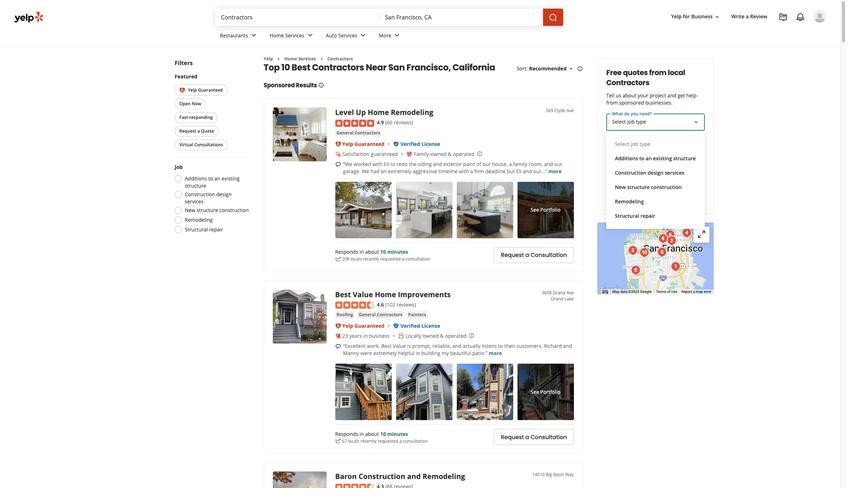 Task type: describe. For each thing, give the bounding box(es) containing it.
prompt,
[[413, 343, 431, 350]]

operated for best value home improvements
[[445, 333, 467, 340]]

1 vertical spatial eli
[[517, 168, 522, 175]]

recently for up
[[363, 256, 379, 262]]

request for best value home improvements
[[501, 433, 524, 442]]

yelp up 23
[[343, 323, 354, 330]]

featured group
[[173, 73, 249, 152]]

more link
[[373, 26, 407, 47]]

redo
[[397, 161, 408, 168]]

job
[[175, 164, 183, 171]]

see for best value home improvements
[[531, 389, 540, 396]]

67 locals recently requested a consultation
[[342, 438, 428, 445]]

verified license for improvements
[[401, 323, 441, 330]]

2 our from the left
[[555, 161, 563, 168]]

write a review
[[732, 13, 768, 20]]

ave for 3608 grand ave grand lake
[[567, 290, 574, 296]]

in up 208 locals recently requested a consultation
[[360, 249, 364, 256]]

garage.
[[343, 168, 361, 175]]

it?
[[658, 144, 663, 151]]

about inside tell us about your project and get help from sponsored businesses.
[[623, 92, 637, 99]]

"excellent work. best value is prompt, reliable, and actually listens to their customers. richard and manny were extremely helpful in building my beautiful patio."
[[343, 343, 573, 357]]

richard
[[544, 343, 562, 350]]

help
[[687, 92, 697, 99]]

reliable,
[[433, 343, 451, 350]]

select
[[615, 141, 630, 147]]

grand left lake
[[551, 296, 564, 302]]

contractors link
[[328, 56, 353, 62]]

select job type
[[615, 141, 651, 147]]

when do you need it?
[[612, 144, 663, 151]]

16 verified v2 image
[[394, 323, 399, 329]]

request a consultation button for improvements
[[494, 430, 574, 445]]

new structure construction inside option group
[[185, 207, 249, 214]]

firm
[[475, 168, 485, 175]]

to inside button
[[640, 155, 645, 162]]

reviews) for remodeling
[[394, 119, 414, 126]]

24 chevron down v2 image for auto services
[[359, 31, 368, 40]]

family-
[[414, 151, 431, 158]]

do for when
[[627, 144, 634, 151]]

67
[[342, 438, 347, 445]]

business categories element
[[214, 26, 827, 47]]

from inside free quotes from local contractors
[[650, 68, 667, 78]]

job
[[631, 141, 639, 147]]

1 vertical spatial general contractors link
[[358, 312, 404, 319]]

had
[[371, 168, 380, 175]]

remodeling inside button
[[615, 198, 644, 205]]

services for 24 chevron down v2 image for home services
[[285, 32, 305, 39]]

portfolio for best value home improvements
[[541, 389, 561, 396]]

get
[[678, 92, 686, 99]]

responds for level
[[335, 249, 359, 256]]

yelp guaranteed for best
[[343, 323, 385, 330]]

extremely inside "we worked with eli to redo the siding and exterior paint of our house, a family room, and our garage. we had an extremely aggressive timeline with a firm deadline but eli and our…"
[[388, 168, 412, 175]]

featured
[[175, 73, 197, 80]]

more for best value home improvements
[[489, 350, 503, 357]]

family-owned & operated
[[414, 151, 475, 158]]

responds in about 10 minutes for value
[[335, 431, 408, 438]]

grand right 3608
[[553, 290, 566, 296]]

services for 24 chevron down v2 image in auto services link
[[339, 32, 358, 39]]

consultation for improvements
[[403, 438, 428, 445]]

you for need
[[635, 144, 644, 151]]

1 vertical spatial general contractors
[[359, 312, 403, 318]]

consultation for remodeling
[[406, 256, 431, 262]]

24 chevron down v2 image for restaurants
[[250, 31, 258, 40]]

none field near
[[385, 13, 538, 21]]

responds in about 10 minutes for up
[[335, 249, 408, 256]]

requested for remodeling
[[381, 256, 401, 262]]

roofing button
[[335, 312, 355, 319]]

16 yelp guaranteed v2 image
[[179, 88, 185, 93]]

design inside construction design services
[[216, 191, 232, 198]]

24 chevron down v2 image for home services
[[306, 31, 315, 40]]

0 horizontal spatial 16 info v2 image
[[319, 83, 324, 88]]

to inside option group
[[208, 175, 213, 182]]

16 years in business v2 image
[[335, 333, 341, 339]]

request a consultation for remodeling
[[501, 251, 567, 259]]

existing inside option group
[[222, 175, 240, 182]]

1 vertical spatial best
[[335, 290, 351, 300]]

we
[[362, 168, 370, 175]]

operated for level up home remodeling
[[453, 151, 475, 158]]

repair inside "button"
[[641, 213, 656, 219]]

verified license button for remodeling
[[401, 141, 441, 147]]

zip
[[626, 169, 634, 176]]

Near text field
[[385, 13, 538, 21]]

requested for improvements
[[378, 438, 399, 445]]

16 satisfactions guaranteed v2 image
[[335, 151, 341, 157]]

license for best value home improvements
[[422, 323, 441, 330]]

request inside button
[[179, 128, 196, 134]]

for
[[684, 13, 691, 20]]

open
[[179, 101, 191, 107]]

yelp for business button
[[669, 10, 723, 23]]

siding
[[418, 161, 432, 168]]

verified license button for improvements
[[401, 323, 441, 330]]

select job type button
[[612, 137, 700, 151]]

see portfolio link for improvements
[[518, 364, 574, 421]]

baron construction and remodeling
[[335, 472, 466, 482]]

auto
[[326, 32, 337, 39]]

need?
[[640, 111, 652, 117]]

but
[[507, 168, 515, 175]]

0 vertical spatial value
[[353, 290, 373, 300]]

extremely inside "excellent work. best value is prompt, reliable, and actually listens to their customers. richard and manny were extremely helpful in building my beautiful patio."
[[374, 350, 397, 357]]

home services link for free quotes from local contractors
[[264, 26, 320, 47]]

customers.
[[517, 343, 543, 350]]

actually
[[463, 343, 481, 350]]

best value home improvements
[[335, 290, 451, 300]]

yelp guaranteed inside featured group
[[188, 87, 223, 93]]

virtual consultations
[[179, 142, 223, 148]]

2 vertical spatial construction
[[359, 472, 406, 482]]

contractors right 16 chevron right v2 image
[[328, 56, 353, 62]]

family
[[514, 161, 528, 168]]

free
[[607, 68, 622, 78]]

open now
[[179, 101, 201, 107]]

16 trending v2 image for level up home remodeling
[[335, 257, 341, 262]]

work.
[[367, 343, 380, 350]]

aggressive
[[413, 168, 438, 175]]

timeline
[[439, 168, 458, 175]]

what do you need?
[[612, 111, 652, 117]]

structural inside "button"
[[615, 213, 640, 219]]

locals for value
[[348, 438, 360, 445]]

value inside "excellent work. best value is prompt, reliable, and actually listens to their customers. richard and manny were extremely helpful in building my beautiful patio."
[[393, 343, 406, 350]]

quote
[[201, 128, 214, 134]]

new structure construction button
[[612, 180, 700, 195]]

see for level up home remodeling
[[531, 207, 540, 213]]

10 for best
[[381, 431, 386, 438]]

0 horizontal spatial eli
[[384, 161, 390, 168]]

verified for remodeling
[[401, 141, 421, 147]]

construction inside button
[[615, 169, 647, 176]]

1 horizontal spatial with
[[459, 168, 469, 175]]

guaranteed
[[371, 151, 398, 158]]

you for need?
[[631, 111, 639, 117]]

4.6
[[377, 301, 384, 308]]

restaurants
[[220, 32, 248, 39]]

need
[[645, 144, 657, 151]]

beautiful
[[451, 350, 471, 357]]

business
[[369, 333, 390, 340]]

see portfolio link for remodeling
[[518, 182, 574, 238]]

quotes
[[623, 68, 648, 78]]

san
[[389, 62, 405, 74]]

fast-
[[179, 115, 189, 121]]

new structure construction inside button
[[615, 184, 682, 191]]

building
[[422, 350, 441, 357]]

paint
[[464, 161, 476, 168]]

an inside "we worked with eli to redo the siding and exterior paint of our house, a family room, and our garage. we had an extremely aggressive timeline with a firm deadline but eli and our…"
[[381, 168, 387, 175]]

more link for best value home improvements
[[489, 350, 503, 357]]

verified license for remodeling
[[401, 141, 441, 147]]

existing inside button
[[654, 155, 672, 162]]

their
[[505, 343, 516, 350]]

improvements
[[398, 290, 451, 300]]

(102
[[386, 301, 396, 308]]

my
[[442, 350, 449, 357]]

1 vertical spatial construction design services
[[185, 191, 232, 205]]

listens
[[482, 343, 497, 350]]

yelp up satisfaction at left
[[343, 141, 354, 147]]

top
[[264, 62, 280, 74]]

to inside "excellent work. best value is prompt, reliable, and actually listens to their customers. richard and manny were extremely helpful in building my beautiful patio."
[[499, 343, 503, 350]]

0 vertical spatial general contractors
[[337, 130, 381, 136]]

yelp left 16 chevron right v2 icon
[[264, 56, 273, 62]]

get started button
[[607, 189, 705, 205]]

best for top
[[292, 62, 311, 74]]

request a quote
[[179, 128, 214, 134]]

home up (102
[[375, 290, 396, 300]]

home services inside "link"
[[270, 32, 305, 39]]

yelp inside 'yelp for business' button
[[672, 13, 682, 20]]

structure inside new structure construction button
[[628, 184, 650, 191]]

license for level up home remodeling
[[422, 141, 441, 147]]

clyde
[[555, 108, 566, 114]]

structural repair inside structural repair "button"
[[615, 213, 656, 219]]

4.6 star rating image
[[335, 302, 374, 309]]

virtual consultations button
[[175, 140, 228, 151]]

level
[[335, 108, 354, 117]]

locals for up
[[351, 256, 362, 262]]

home right 16 chevron right v2 icon
[[285, 56, 297, 62]]

businesses.
[[646, 99, 673, 106]]

top 10 best contractors near san francisco, california
[[264, 62, 496, 74]]

Find text field
[[221, 13, 374, 21]]

0 vertical spatial with
[[373, 161, 383, 168]]

contractors down 4.9 star rating image
[[355, 130, 381, 136]]

additions to an existing structure button
[[612, 151, 700, 166]]

about for improvements
[[365, 431, 379, 438]]

enter zip code
[[612, 169, 646, 176]]

0 vertical spatial general contractors button
[[335, 129, 382, 137]]

"we
[[343, 161, 353, 168]]

services left 16 chevron right v2 image
[[299, 56, 316, 62]]

home inside business categories element
[[270, 32, 284, 39]]

fast-responding button
[[175, 112, 218, 123]]

business
[[692, 13, 713, 20]]

construction inside button
[[651, 184, 682, 191]]

near
[[366, 62, 387, 74]]

locally owned & operated
[[406, 333, 467, 340]]

additions inside button
[[615, 155, 638, 162]]



Task type: locate. For each thing, give the bounding box(es) containing it.
2 request a consultation button from the top
[[494, 430, 574, 445]]

2 see portfolio link from the top
[[518, 364, 574, 421]]

consultation for remodeling
[[531, 251, 567, 259]]

1 vertical spatial owned
[[423, 333, 439, 340]]

2 none field from the left
[[385, 13, 538, 21]]

responding
[[189, 115, 213, 121]]

consultations
[[194, 142, 223, 148]]

16 speech v2 image left "we at top left
[[335, 162, 341, 168]]

home services link for sort:
[[285, 56, 316, 62]]

1 responds in about 10 minutes from the top
[[335, 249, 408, 256]]

operated
[[453, 151, 475, 158], [445, 333, 467, 340]]

sort:
[[517, 65, 528, 72]]

construction inside construction design services
[[185, 191, 215, 198]]

to left their
[[499, 343, 503, 350]]

and inside tell us about your project and get help from sponsored businesses.
[[668, 92, 677, 99]]

ave right clyde
[[567, 108, 574, 114]]

general contractors button
[[335, 129, 382, 137], [358, 312, 404, 319]]

our
[[483, 161, 491, 168], [555, 161, 563, 168]]

to inside "we worked with eli to redo the siding and exterior paint of our house, a family room, and our garage. we had an extremely aggressive timeline with a firm deadline but eli and our…"
[[391, 161, 396, 168]]

1 horizontal spatial more
[[549, 168, 562, 175]]

1 our from the left
[[483, 161, 491, 168]]

none field find
[[221, 13, 374, 21]]

16 verified v2 image
[[394, 141, 399, 147]]

16 trending v2 image for best value home improvements
[[335, 439, 341, 444]]

guaranteed for best
[[355, 323, 385, 330]]

structural
[[615, 213, 640, 219], [185, 226, 208, 233]]

home up 16 chevron right v2 icon
[[270, 32, 284, 39]]

1 horizontal spatial construction
[[359, 472, 406, 482]]

16 speech v2 image down the 16 years in business v2 "icon"
[[335, 344, 341, 350]]

0 vertical spatial general
[[337, 130, 354, 136]]

2 horizontal spatial construction
[[615, 169, 647, 176]]

0 vertical spatial structural
[[615, 213, 640, 219]]

0 horizontal spatial with
[[373, 161, 383, 168]]

1 see from the top
[[531, 207, 540, 213]]

best down business at left bottom
[[382, 343, 392, 350]]

0 vertical spatial services
[[665, 169, 685, 176]]

responds up 208
[[335, 249, 359, 256]]

0 vertical spatial verified license
[[401, 141, 441, 147]]

exterior
[[444, 161, 462, 168]]

remodeling button
[[612, 195, 700, 209]]

0 vertical spatial minutes
[[388, 249, 408, 256]]

2 responds in about 10 minutes from the top
[[335, 431, 408, 438]]

0 vertical spatial from
[[650, 68, 667, 78]]

2 16 speech v2 image from the top
[[335, 344, 341, 350]]

2 consultation from the top
[[531, 433, 567, 442]]

yelp guaranteed button up satisfaction guaranteed
[[343, 141, 385, 147]]

up
[[356, 108, 366, 117]]

verified license down painters button
[[401, 323, 441, 330]]

1 16 speech v2 image from the top
[[335, 162, 341, 168]]

0 vertical spatial requested
[[381, 256, 401, 262]]

1 horizontal spatial construction
[[651, 184, 682, 191]]

in inside "excellent work. best value is prompt, reliable, and actually listens to their customers. richard and manny were extremely helpful in building my beautiful patio."
[[416, 350, 420, 357]]

1 minutes from the top
[[388, 249, 408, 256]]

1 vertical spatial more link
[[489, 350, 503, 357]]

1 vertical spatial see
[[531, 389, 540, 396]]

guaranteed for level
[[355, 141, 385, 147]]

yelp guaranteed button up now
[[175, 85, 228, 96]]

general contractors down 4.6 on the bottom left of the page
[[359, 312, 403, 318]]

1 vertical spatial ave
[[567, 290, 574, 296]]

1 vertical spatial see portfolio link
[[518, 364, 574, 421]]

What do you need? field
[[607, 114, 705, 229]]

additions inside option group
[[185, 175, 207, 182]]

0 horizontal spatial construction
[[219, 207, 249, 214]]

us
[[616, 92, 622, 99]]

locals right 67
[[348, 438, 360, 445]]

None search field
[[215, 9, 565, 26]]

yelp guaranteed up satisfaction guaranteed
[[343, 141, 385, 147]]

569 clyde ave
[[546, 108, 574, 114]]

minutes up 67 locals recently requested a consultation
[[388, 431, 408, 438]]

1 16 trending v2 image from the top
[[335, 257, 341, 262]]

0 vertical spatial request a consultation button
[[494, 247, 574, 263]]

locals
[[351, 256, 362, 262], [348, 438, 360, 445]]

0 vertical spatial reviews)
[[394, 119, 414, 126]]

an inside option group
[[214, 175, 220, 182]]

services right auto
[[339, 32, 358, 39]]

2 horizontal spatial best
[[382, 343, 392, 350]]

contractors down auto services link
[[312, 62, 364, 74]]

fast-responding
[[179, 115, 213, 121]]

1 vertical spatial structural
[[185, 226, 208, 233]]

1 vertical spatial 16 trending v2 image
[[335, 439, 341, 444]]

structural repair button
[[612, 209, 700, 223]]

16 chevron down v2 image
[[569, 66, 574, 72]]

16 chevron down v2 image
[[715, 14, 721, 20]]

1 vertical spatial construction
[[185, 191, 215, 198]]

& up reliable,
[[440, 333, 444, 340]]

eli down 'guaranteed'
[[384, 161, 390, 168]]

local
[[668, 68, 686, 78]]

painters link
[[407, 312, 428, 319]]

1 vertical spatial operated
[[445, 333, 467, 340]]

1 vertical spatial verified license
[[401, 323, 441, 330]]

1 vertical spatial reviews)
[[397, 301, 416, 308]]

eli
[[384, 161, 390, 168], [517, 168, 522, 175]]

francisco,
[[407, 62, 451, 74]]

extremely down redo
[[388, 168, 412, 175]]

locally
[[406, 333, 422, 340]]

1 verified license button from the top
[[401, 141, 441, 147]]

grand
[[553, 290, 566, 296], [551, 296, 564, 302]]

best for "excellent
[[382, 343, 392, 350]]

more link for level up home remodeling
[[549, 168, 562, 175]]

now
[[192, 101, 201, 107]]

an down consultations at left top
[[214, 175, 220, 182]]

owned up siding
[[431, 151, 447, 158]]

2 verified from the top
[[401, 323, 421, 330]]

16 info v2 image right results
[[319, 83, 324, 88]]

user actions element
[[666, 9, 837, 53]]

contractors up us
[[607, 78, 650, 88]]

responds in about 10 minutes up 208 locals recently requested a consultation
[[335, 249, 408, 256]]

extremely down work.
[[374, 350, 397, 357]]

None field
[[221, 13, 374, 21], [385, 13, 538, 21]]

operated up "excellent work. best value is prompt, reliable, and actually listens to their customers. richard and manny were extremely helpful in building my beautiful patio."
[[445, 333, 467, 340]]

reviews) for improvements
[[397, 301, 416, 308]]

2 vertical spatial 10
[[381, 431, 386, 438]]

yelp guaranteed button for best
[[343, 323, 385, 330]]

home services link down find text box
[[264, 26, 320, 47]]

with down paint
[[459, 168, 469, 175]]

0 vertical spatial more link
[[549, 168, 562, 175]]

to down when do you need it?
[[640, 155, 645, 162]]

16 trending v2 image
[[335, 257, 341, 262], [335, 439, 341, 444]]

0 vertical spatial &
[[448, 151, 452, 158]]

1 horizontal spatial from
[[650, 68, 667, 78]]

0 horizontal spatial construction design services
[[185, 191, 232, 205]]

portfolio for level up home remodeling
[[541, 207, 561, 213]]

0 horizontal spatial 24 chevron down v2 image
[[250, 31, 258, 40]]

23
[[343, 333, 348, 340]]

0 vertical spatial construction
[[651, 184, 682, 191]]

1 verified license from the top
[[401, 141, 441, 147]]

1 request a consultation from the top
[[501, 251, 567, 259]]

recently for value
[[361, 438, 377, 445]]

existing
[[654, 155, 672, 162], [222, 175, 240, 182]]

0 horizontal spatial existing
[[222, 175, 240, 182]]

24 chevron down v2 image inside more link
[[393, 31, 402, 40]]

recently right 67
[[361, 438, 377, 445]]

an
[[646, 155, 652, 162], [381, 168, 387, 175], [214, 175, 220, 182]]

23 years in business
[[343, 333, 390, 340]]

contractors
[[328, 56, 353, 62], [312, 62, 364, 74], [607, 78, 650, 88], [355, 130, 381, 136], [377, 312, 403, 318]]

additions down the when
[[615, 155, 638, 162]]

24 chevron down v2 image right the auto services
[[359, 31, 368, 40]]

16 trending v2 image left 208
[[335, 257, 341, 262]]

ave for 569 clyde ave
[[567, 108, 574, 114]]

1 24 chevron down v2 image from the left
[[250, 31, 258, 40]]

  text field
[[607, 164, 705, 181]]

owned for best value home improvements
[[423, 333, 439, 340]]

10 up 67 locals recently requested a consultation
[[381, 431, 386, 438]]

0 vertical spatial general contractors link
[[335, 129, 382, 137]]

repair
[[641, 213, 656, 219], [209, 226, 223, 233]]

0 vertical spatial consultation
[[531, 251, 567, 259]]

request a consultation button for remodeling
[[494, 247, 574, 263]]

deadline
[[486, 168, 506, 175]]

request a consultation button
[[494, 247, 574, 263], [494, 430, 574, 445]]

owned up prompt,
[[423, 333, 439, 340]]

2 see portfolio from the top
[[531, 389, 561, 396]]

1 vertical spatial verified license button
[[401, 323, 441, 330]]

& up exterior in the right top of the page
[[448, 151, 452, 158]]

16 speech v2 image for best value home improvements
[[335, 344, 341, 350]]

locals right 208
[[351, 256, 362, 262]]

verified license button up family-
[[401, 141, 441, 147]]

our right room,
[[555, 161, 563, 168]]

1 horizontal spatial value
[[393, 343, 406, 350]]

do for what
[[625, 111, 630, 117]]

verified for improvements
[[401, 323, 421, 330]]

&
[[448, 151, 452, 158], [440, 333, 444, 340]]

2 see from the top
[[531, 389, 540, 396]]

responds in about 10 minutes
[[335, 249, 408, 256], [335, 431, 408, 438]]

0 vertical spatial an
[[646, 155, 652, 162]]

yelp guaranteed up now
[[188, 87, 223, 93]]

value left 'is'
[[393, 343, 406, 350]]

24 chevron down v2 image inside 'restaurants' link
[[250, 31, 258, 40]]

general contractors link down 4.6 on the bottom left of the page
[[358, 312, 404, 319]]

0 vertical spatial new structure construction
[[615, 184, 682, 191]]

do right the when
[[627, 144, 634, 151]]

home
[[270, 32, 284, 39], [285, 56, 297, 62], [368, 108, 389, 117], [375, 290, 396, 300]]

see portfolio for level up home remodeling
[[531, 207, 561, 213]]

1 none field from the left
[[221, 13, 374, 21]]

general contractors down 4.9 star rating image
[[337, 130, 381, 136]]

1 portfolio from the top
[[541, 207, 561, 213]]

16 speech v2 image for level up home remodeling
[[335, 162, 341, 168]]

1 request a consultation button from the top
[[494, 247, 574, 263]]

0 horizontal spatial new
[[185, 207, 195, 214]]

24 chevron down v2 image
[[250, 31, 258, 40], [393, 31, 402, 40]]

were
[[361, 350, 372, 357]]

4.9 (66 reviews)
[[377, 119, 414, 126]]

ave right 3608
[[567, 290, 574, 296]]

more down the listens
[[489, 350, 503, 357]]

1 ave from the top
[[567, 108, 574, 114]]

1 horizontal spatial new structure construction
[[615, 184, 682, 191]]

you left "need"
[[635, 144, 644, 151]]

contractors down (102
[[377, 312, 403, 318]]

to left redo
[[391, 161, 396, 168]]

structure inside additions to an existing structure button
[[674, 155, 696, 162]]

home services down find text box
[[270, 32, 305, 39]]

1 vertical spatial request a consultation
[[501, 433, 567, 442]]

filters
[[175, 59, 193, 67]]

license up the locally owned & operated at the bottom of page
[[422, 323, 441, 330]]

best up results
[[292, 62, 311, 74]]

general contractors button down 4.6 on the bottom left of the page
[[358, 312, 404, 319]]

yelp left for
[[672, 13, 682, 20]]

guaranteed inside featured group
[[198, 87, 223, 93]]

projects image
[[780, 13, 788, 22]]

1 vertical spatial 16 info v2 image
[[319, 83, 324, 88]]

ave
[[567, 108, 574, 114], [567, 290, 574, 296]]

new inside option group
[[185, 207, 195, 214]]

0 horizontal spatial construction
[[185, 191, 215, 198]]

0 vertical spatial request a consultation
[[501, 251, 567, 259]]

structural inside option group
[[185, 226, 208, 233]]

construction design services inside button
[[615, 169, 685, 176]]

repair inside option group
[[209, 226, 223, 233]]

1 license from the top
[[422, 141, 441, 147]]

write a review link
[[729, 10, 771, 23]]

general down "4.6 star rating" "image"
[[359, 312, 376, 318]]

notifications image
[[797, 13, 805, 22]]

1 horizontal spatial eli
[[517, 168, 522, 175]]

1 horizontal spatial design
[[648, 169, 664, 176]]

1 consultation from the top
[[531, 251, 567, 259]]

design inside button
[[648, 169, 664, 176]]

recommended
[[530, 65, 567, 72]]

4.3 star rating image
[[335, 484, 374, 489]]

1 vertical spatial portfolio
[[541, 389, 561, 396]]

16 chevron right v2 image
[[319, 56, 325, 62]]

10 right top
[[282, 62, 290, 74]]

remodeling
[[391, 108, 434, 117], [615, 198, 644, 205], [185, 217, 213, 224], [423, 472, 466, 482]]

0 horizontal spatial repair
[[209, 226, 223, 233]]

0 vertical spatial responds
[[335, 249, 359, 256]]

level up home remodeling link
[[335, 108, 434, 117]]

about up 208 locals recently requested a consultation
[[365, 249, 379, 256]]

1 horizontal spatial 16 info v2 image
[[578, 66, 583, 72]]

see portfolio for best value home improvements
[[531, 389, 561, 396]]

california
[[453, 62, 496, 74]]

yelp right the 16 yelp guaranteed v2 image
[[188, 87, 197, 93]]

1 vertical spatial from
[[607, 99, 618, 106]]

review
[[751, 13, 768, 20]]

best up "4.6 star rating" "image"
[[335, 290, 351, 300]]

1 vertical spatial general contractors button
[[358, 312, 404, 319]]

0 horizontal spatial none field
[[221, 13, 374, 21]]

guaranteed up now
[[198, 87, 223, 93]]

0 vertical spatial see portfolio link
[[518, 182, 574, 238]]

1 vertical spatial existing
[[222, 175, 240, 182]]

1 vertical spatial more
[[489, 350, 503, 357]]

construction design services button
[[612, 166, 700, 180]]

2 verified license button from the top
[[401, 323, 441, 330]]

0 vertical spatial about
[[623, 92, 637, 99]]

license up family-
[[422, 141, 441, 147]]

services inside construction design services
[[185, 198, 203, 205]]

services inside button
[[665, 169, 685, 176]]

2 24 chevron down v2 image from the left
[[359, 31, 368, 40]]

an right had
[[381, 168, 387, 175]]

0 vertical spatial construction
[[615, 169, 647, 176]]

1 vertical spatial structural repair
[[185, 226, 223, 233]]

manny
[[343, 350, 359, 357]]

satisfaction
[[343, 151, 370, 158]]

project
[[650, 92, 667, 99]]

208 locals recently requested a consultation
[[342, 256, 431, 262]]

in up 67 locals recently requested a consultation
[[360, 431, 364, 438]]

2 request a consultation from the top
[[501, 433, 567, 442]]

1 responds from the top
[[335, 249, 359, 256]]

16 locally owned v2 image
[[399, 333, 404, 339]]

option group containing job
[[172, 164, 249, 236]]

reviews) up painters at the bottom of the page
[[397, 301, 416, 308]]

24 chevron down v2 image right more
[[393, 31, 402, 40]]

2 portfolio from the top
[[541, 389, 561, 396]]

24 chevron down v2 image
[[306, 31, 315, 40], [359, 31, 368, 40]]

new inside button
[[615, 184, 626, 191]]

1 vertical spatial home services
[[285, 56, 316, 62]]

get started
[[640, 193, 672, 201]]

services
[[285, 32, 305, 39], [339, 32, 358, 39], [299, 56, 316, 62]]

recently
[[363, 256, 379, 262], [361, 438, 377, 445]]

ave inside the 3608 grand ave grand lake
[[567, 290, 574, 296]]

structural repair
[[615, 213, 656, 219], [185, 226, 223, 233]]

yelp guaranteed button for level
[[343, 141, 385, 147]]

"we worked with eli to redo the siding and exterior paint of our house, a family room, and our garage. we had an extremely aggressive timeline with a firm deadline but eli and our…"
[[343, 161, 563, 175]]

0 horizontal spatial value
[[353, 290, 373, 300]]

when
[[612, 144, 626, 151]]

1 vertical spatial &
[[440, 333, 444, 340]]

option group
[[172, 164, 249, 236]]

1 24 chevron down v2 image from the left
[[306, 31, 315, 40]]

2 responds from the top
[[335, 431, 359, 438]]

1 horizontal spatial an
[[381, 168, 387, 175]]

0 vertical spatial home services link
[[264, 26, 320, 47]]

what
[[612, 111, 623, 117]]

services down find text box
[[285, 32, 305, 39]]

0 horizontal spatial more
[[489, 350, 503, 357]]

yelp guaranteed for level
[[343, 141, 385, 147]]

0 vertical spatial see portfolio
[[531, 207, 561, 213]]

general down 4.9 star rating image
[[337, 130, 354, 136]]

home services link left 16 chevron right v2 image
[[285, 56, 316, 62]]

2 24 chevron down v2 image from the left
[[393, 31, 402, 40]]

2 verified license from the top
[[401, 323, 441, 330]]

0 vertical spatial additions
[[615, 155, 638, 162]]

guaranteed up satisfaction guaranteed
[[355, 141, 385, 147]]

maria w. image
[[814, 10, 827, 23]]

16 chevron right v2 image
[[276, 56, 282, 62]]

results
[[296, 81, 317, 90]]

1 vertical spatial guaranteed
[[355, 141, 385, 147]]

16 info v2 image
[[578, 66, 583, 72], [319, 83, 324, 88]]

additions down virtual consultations 'button'
[[185, 175, 207, 182]]

2 horizontal spatial an
[[646, 155, 652, 162]]

yelp link
[[264, 56, 273, 62]]

the
[[409, 161, 417, 168]]

from down 'tell' at the top of page
[[607, 99, 618, 106]]

1 vertical spatial minutes
[[388, 431, 408, 438]]

& for best value home improvements
[[440, 333, 444, 340]]

& for level up home remodeling
[[448, 151, 452, 158]]

16 family owned v2 image
[[407, 151, 413, 157]]

0 vertical spatial repair
[[641, 213, 656, 219]]

home up 4.9
[[368, 108, 389, 117]]

1 vertical spatial additions
[[185, 175, 207, 182]]

2 16 trending v2 image from the top
[[335, 439, 341, 444]]

of
[[477, 161, 482, 168]]

baron construction and remodeling link
[[335, 472, 466, 482]]

an inside button
[[646, 155, 652, 162]]

0 horizontal spatial general
[[337, 130, 354, 136]]

1 see portfolio from the top
[[531, 207, 561, 213]]

verified license up family-
[[401, 141, 441, 147]]

0 vertical spatial locals
[[351, 256, 362, 262]]

0 vertical spatial yelp guaranteed button
[[175, 85, 228, 96]]

sponsored
[[264, 81, 295, 90]]

get
[[640, 193, 650, 201]]

best value home improvements link
[[335, 290, 451, 300]]

3608
[[542, 290, 552, 296]]

0 vertical spatial consultation
[[406, 256, 431, 262]]

consultation for improvements
[[531, 433, 567, 442]]

request for level up home remodeling
[[501, 251, 524, 259]]

consultation
[[406, 256, 431, 262], [403, 438, 428, 445]]

24 chevron down v2 image for more
[[393, 31, 402, 40]]

level up home remodeling
[[335, 108, 434, 117]]

general contractors link down 4.9 star rating image
[[335, 129, 382, 137]]

1 vertical spatial 16 speech v2 image
[[335, 344, 341, 350]]

worked
[[354, 161, 372, 168]]

more right our…"
[[549, 168, 562, 175]]

yelp inside featured group
[[188, 87, 197, 93]]

2 license from the top
[[422, 323, 441, 330]]

0 vertical spatial 10
[[282, 62, 290, 74]]

operated up paint
[[453, 151, 475, 158]]

10 for level
[[381, 249, 386, 256]]

1 see portfolio link from the top
[[518, 182, 574, 238]]

construction inside option group
[[219, 207, 249, 214]]

info icon image
[[477, 151, 483, 157], [477, 151, 483, 157], [469, 333, 475, 339], [469, 333, 475, 339]]

general contractors link
[[335, 129, 382, 137], [358, 312, 404, 319]]

2 minutes from the top
[[388, 431, 408, 438]]

request a consultation for improvements
[[501, 433, 567, 442]]

your
[[638, 92, 649, 99]]

eli down the family
[[517, 168, 522, 175]]

4.9 star rating image
[[335, 120, 374, 127]]

minutes up 208 locals recently requested a consultation
[[388, 249, 408, 256]]

569
[[546, 108, 554, 114]]

an down "need"
[[646, 155, 652, 162]]

recommended button
[[530, 65, 574, 72]]

1 horizontal spatial general
[[359, 312, 376, 318]]

our right of
[[483, 161, 491, 168]]

request a quote button
[[175, 126, 219, 137]]

1 horizontal spatial 24 chevron down v2 image
[[393, 31, 402, 40]]

value up "4.6 star rating" "image"
[[353, 290, 373, 300]]

yelp guaranteed up 23 years in business
[[343, 323, 385, 330]]

0 vertical spatial eli
[[384, 161, 390, 168]]

1 horizontal spatial our
[[555, 161, 563, 168]]

patio."
[[473, 350, 488, 357]]

24 chevron down v2 image inside auto services link
[[359, 31, 368, 40]]

4.6 (102 reviews)
[[377, 301, 416, 308]]

additions to an existing structure inside option group
[[185, 175, 240, 189]]

painters
[[409, 312, 427, 318]]

24 chevron down v2 image right restaurants
[[250, 31, 258, 40]]

recently right 208
[[363, 256, 379, 262]]

guaranteed up 23 years in business
[[355, 323, 385, 330]]

owned for level up home remodeling
[[431, 151, 447, 158]]

additions to an existing structure inside button
[[615, 155, 696, 162]]

contractors inside free quotes from local contractors
[[607, 78, 650, 88]]

iconyelpguaranteedbadgesmall image
[[335, 141, 341, 147], [335, 141, 341, 147], [335, 323, 341, 329], [335, 323, 341, 329]]

more link right our…"
[[549, 168, 562, 175]]

structural repair inside option group
[[185, 226, 223, 233]]

minutes for improvements
[[388, 431, 408, 438]]

2 ave from the top
[[567, 290, 574, 296]]

best inside "excellent work. best value is prompt, reliable, and actually listens to their customers. richard and manny were extremely helpful in building my beautiful patio."
[[382, 343, 392, 350]]

to down consultations at left top
[[208, 175, 213, 182]]

extremely
[[388, 168, 412, 175], [374, 350, 397, 357]]

years
[[350, 333, 362, 340]]

in right years
[[364, 333, 368, 340]]

1 horizontal spatial structural repair
[[615, 213, 656, 219]]

16 info v2 image right 16 chevron down v2 icon
[[578, 66, 583, 72]]

14510
[[533, 472, 545, 478]]

our…"
[[534, 168, 548, 175]]

home services left 16 chevron right v2 image
[[285, 56, 316, 62]]

0 vertical spatial see
[[531, 207, 540, 213]]

0 vertical spatial owned
[[431, 151, 447, 158]]

1 horizontal spatial services
[[665, 169, 685, 176]]

1 horizontal spatial new
[[615, 184, 626, 191]]

a inside button
[[197, 128, 200, 134]]

portfolio
[[541, 207, 561, 213], [541, 389, 561, 396]]

responds for best
[[335, 431, 359, 438]]

0 vertical spatial guaranteed
[[198, 87, 223, 93]]

minutes for remodeling
[[388, 249, 408, 256]]

16 speech v2 image
[[335, 162, 341, 168], [335, 344, 341, 350]]

verified up locally in the left of the page
[[401, 323, 421, 330]]

1 verified from the top
[[401, 141, 421, 147]]

2 vertical spatial about
[[365, 431, 379, 438]]

general contractors button down 4.9 star rating image
[[335, 129, 382, 137]]

0 vertical spatial new
[[615, 184, 626, 191]]

from inside tell us about your project and get help from sponsored businesses.
[[607, 99, 618, 106]]

search image
[[549, 13, 558, 22]]

with up had
[[373, 161, 383, 168]]

about for remodeling
[[365, 249, 379, 256]]

more for level up home remodeling
[[549, 168, 562, 175]]



Task type: vqa. For each thing, say whether or not it's contained in the screenshot.
Business categories element
yes



